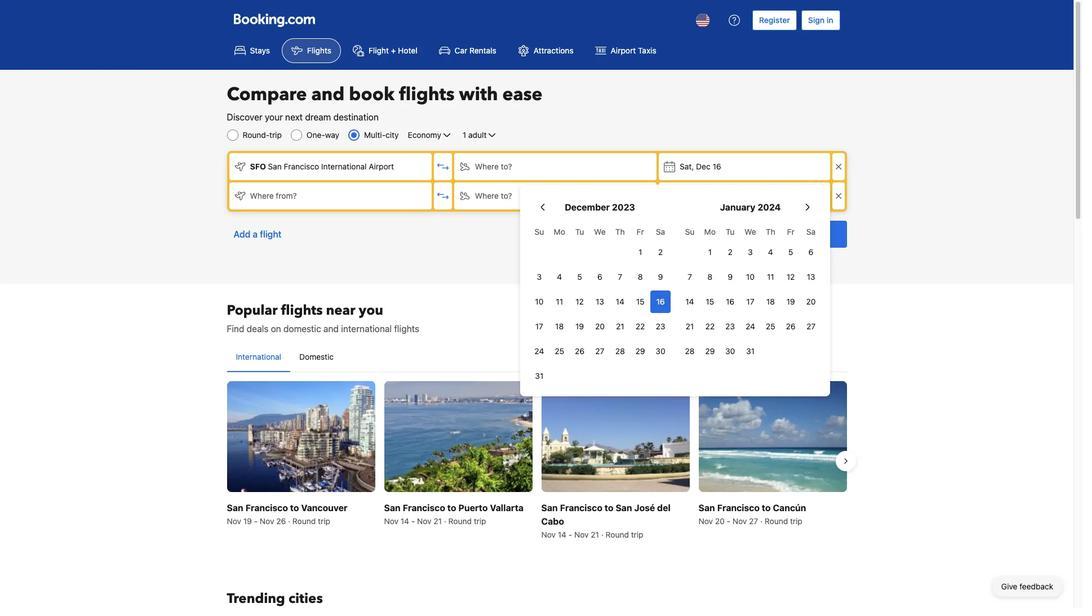 Task type: vqa. For each thing, say whether or not it's contained in the screenshot.
16 January 2024 option
yes



Task type: locate. For each thing, give the bounding box(es) containing it.
san inside san francisco to vancouver nov 19 - nov 26 · round trip
[[227, 504, 243, 514]]

10 left 11 december 2023 checkbox
[[535, 297, 544, 307]]

1 horizontal spatial mo
[[704, 227, 716, 237]]

0 horizontal spatial 28
[[615, 347, 625, 356]]

2
[[658, 247, 663, 257], [728, 247, 733, 257]]

1 horizontal spatial 28
[[685, 347, 695, 356]]

14 inside "san francisco to san josé del cabo nov 14 - nov 21 · round trip"
[[558, 531, 567, 540]]

airport taxis link
[[585, 38, 666, 63]]

near
[[326, 302, 355, 320]]

0 vertical spatial and
[[311, 82, 345, 107]]

next
[[285, 112, 303, 122]]

flights right the international
[[394, 324, 419, 334]]

2 fr from the left
[[787, 227, 795, 237]]

-
[[254, 517, 258, 527], [411, 517, 415, 527], [727, 517, 731, 527], [569, 531, 572, 540]]

21 inside 'san francisco to puerto vallarta nov 14 - nov 21 · round trip'
[[434, 517, 442, 527]]

1 horizontal spatial 4
[[768, 247, 773, 257]]

1 28 from the left
[[615, 347, 625, 356]]

· inside san francisco to vancouver nov 19 - nov 26 · round trip
[[288, 517, 290, 527]]

2 9 from the left
[[728, 272, 733, 282]]

sat,
[[680, 162, 694, 171]]

2 to from the left
[[447, 504, 456, 514]]

1 horizontal spatial 16
[[713, 162, 721, 171]]

13 January 2024 checkbox
[[801, 266, 821, 289]]

1 horizontal spatial 27
[[749, 517, 758, 527]]

30
[[656, 347, 666, 356], [725, 347, 735, 356]]

27 inside checkbox
[[807, 322, 816, 331]]

3 for 3 checkbox
[[537, 272, 542, 282]]

round
[[292, 517, 316, 527], [448, 517, 472, 527], [765, 517, 788, 527], [606, 531, 629, 540]]

december
[[565, 202, 610, 213]]

to left vancouver
[[290, 504, 299, 514]]

24 left 25 option
[[535, 347, 544, 356]]

16 December 2023 checkbox
[[651, 291, 671, 313]]

international down deals in the left bottom of the page
[[236, 352, 281, 362]]

vancouver
[[301, 504, 348, 514]]

and down near
[[324, 324, 339, 334]]

16 January 2024 checkbox
[[720, 291, 740, 313]]

29 inside option
[[705, 347, 715, 356]]

25 inside checkbox
[[766, 322, 775, 331]]

5 December 2023 checkbox
[[570, 266, 590, 289]]

where
[[475, 162, 499, 171], [250, 191, 274, 201], [475, 191, 499, 201]]

1 vertical spatial 10
[[535, 297, 544, 307]]

29 right 28 january 2024 checkbox
[[705, 347, 715, 356]]

where to? inside popup button
[[475, 191, 512, 201]]

2 right 1 january 2024 'option'
[[728, 247, 733, 257]]

january
[[720, 202, 756, 213]]

airport left taxis
[[611, 46, 636, 55]]

0 horizontal spatial 1
[[463, 130, 466, 140]]

su up the 7 option
[[685, 227, 695, 237]]

0 horizontal spatial 6
[[598, 272, 602, 282]]

23 December 2023 checkbox
[[651, 316, 671, 338]]

sign in
[[808, 15, 833, 25]]

we for december
[[594, 227, 606, 237]]

1 horizontal spatial 26
[[575, 347, 585, 356]]

18 right 17 december 2023 checkbox
[[555, 322, 564, 331]]

2 vertical spatial 19
[[243, 517, 252, 527]]

1 horizontal spatial 30
[[725, 347, 735, 356]]

21
[[616, 322, 624, 331], [686, 322, 694, 331], [434, 517, 442, 527], [591, 531, 599, 540]]

1 horizontal spatial 1
[[639, 247, 642, 257]]

4 right 3 checkbox at the top of page
[[768, 247, 773, 257]]

0 horizontal spatial 13
[[596, 297, 604, 307]]

22 for 22 checkbox
[[705, 322, 715, 331]]

0 horizontal spatial 20
[[595, 322, 605, 331]]

1 vertical spatial 12
[[576, 297, 584, 307]]

10 inside 10 option
[[746, 272, 755, 282]]

where to?
[[475, 162, 512, 171], [475, 191, 512, 201]]

to inside san francisco to vancouver nov 19 - nov 26 · round trip
[[290, 504, 299, 514]]

4 inside checkbox
[[768, 247, 773, 257]]

where to? button
[[454, 183, 657, 210]]

2 for january 2024
[[728, 247, 733, 257]]

francisco inside "san francisco to san josé del cabo nov 14 - nov 21 · round trip"
[[560, 504, 603, 514]]

0 horizontal spatial 10
[[535, 297, 544, 307]]

fr up 5 "option"
[[787, 227, 795, 237]]

12 right 11 december 2023 checkbox
[[576, 297, 584, 307]]

18 December 2023 checkbox
[[550, 316, 570, 338]]

sfo san francisco international airport
[[250, 162, 394, 171]]

car rentals
[[455, 46, 496, 55]]

9 for 9 january 2024 option
[[728, 272, 733, 282]]

2 horizontal spatial 16
[[726, 297, 735, 307]]

2 vertical spatial 26
[[276, 517, 286, 527]]

flights
[[307, 46, 331, 55]]

where to? for where to? popup button
[[475, 191, 512, 201]]

18 right 17 january 2024 checkbox
[[766, 297, 775, 307]]

mo down where to? popup button
[[554, 227, 565, 237]]

5 inside "option"
[[789, 247, 793, 257]]

4 for 4 january 2024 checkbox
[[768, 247, 773, 257]]

31 right 30 checkbox
[[746, 347, 755, 356]]

2 th from the left
[[766, 227, 775, 237]]

dream
[[305, 112, 331, 122]]

0 vertical spatial 24
[[746, 322, 755, 331]]

10 inside 10 december 2023 option
[[535, 297, 544, 307]]

0 horizontal spatial 3
[[537, 272, 542, 282]]

12 inside 12 option
[[787, 272, 795, 282]]

sa for 2024
[[807, 227, 816, 237]]

and inside compare and book flights with ease discover your next dream destination
[[311, 82, 345, 107]]

international up where from? 'dropdown button' in the left top of the page
[[321, 162, 367, 171]]

0 horizontal spatial 27
[[595, 347, 605, 356]]

9 January 2024 checkbox
[[720, 266, 740, 289]]

rentals
[[470, 46, 496, 55]]

28 January 2024 checkbox
[[680, 340, 700, 363]]

1 vertical spatial 25
[[555, 347, 564, 356]]

24 inside option
[[535, 347, 544, 356]]

feedback
[[1020, 582, 1054, 592]]

18 for 18 january 2024 checkbox
[[766, 297, 775, 307]]

to for vancouver
[[290, 504, 299, 514]]

1 horizontal spatial 8
[[708, 272, 713, 282]]

13
[[807, 272, 815, 282], [596, 297, 604, 307]]

th down the 2023
[[615, 227, 625, 237]]

ease
[[503, 82, 543, 107]]

26 for 26 option
[[575, 347, 585, 356]]

one-
[[307, 130, 325, 140]]

2 horizontal spatial 1
[[708, 247, 712, 257]]

1 horizontal spatial 19
[[576, 322, 584, 331]]

1 horizontal spatial airport
[[611, 46, 636, 55]]

to left puerto
[[447, 504, 456, 514]]

3 left 4 december 2023 option
[[537, 272, 542, 282]]

flights up economy
[[399, 82, 455, 107]]

0 horizontal spatial th
[[615, 227, 625, 237]]

3 right 2 option
[[748, 247, 753, 257]]

2 22 from the left
[[705, 322, 715, 331]]

12 for 12 december 2023 checkbox
[[576, 297, 584, 307]]

0 horizontal spatial 12
[[576, 297, 584, 307]]

1 vertical spatial 19
[[576, 322, 584, 331]]

13 December 2023 checkbox
[[590, 291, 610, 313]]

we
[[594, 227, 606, 237], [745, 227, 756, 237]]

0 horizontal spatial 29
[[636, 347, 645, 356]]

francisco inside san francisco to cancún nov 20 - nov 27 · round trip
[[717, 504, 760, 514]]

1 horizontal spatial 17
[[747, 297, 755, 307]]

21 December 2023 checkbox
[[610, 316, 630, 338]]

10 right 9 january 2024 option
[[746, 272, 755, 282]]

7 inside option
[[618, 272, 622, 282]]

17 inside checkbox
[[747, 297, 755, 307]]

0 vertical spatial 25
[[766, 322, 775, 331]]

1 horizontal spatial fr
[[787, 227, 795, 237]]

0 horizontal spatial 4
[[557, 272, 562, 282]]

1 fr from the left
[[637, 227, 644, 237]]

fr up 1 december 2023 option
[[637, 227, 644, 237]]

24 January 2024 checkbox
[[740, 316, 761, 338]]

1 vertical spatial 13
[[596, 297, 604, 307]]

attractions link
[[508, 38, 583, 63]]

grid for december
[[529, 221, 671, 388]]

4 inside option
[[557, 272, 562, 282]]

2 inside checkbox
[[658, 247, 663, 257]]

20
[[806, 297, 816, 307], [595, 322, 605, 331], [715, 517, 725, 527]]

0 vertical spatial 5
[[789, 247, 793, 257]]

2 tu from the left
[[726, 227, 735, 237]]

0 horizontal spatial 24
[[535, 347, 544, 356]]

12 December 2023 checkbox
[[570, 291, 590, 313]]

14
[[616, 297, 624, 307], [686, 297, 694, 307], [401, 517, 409, 527], [558, 531, 567, 540]]

13 right 12 december 2023 checkbox
[[596, 297, 604, 307]]

26 inside the 26 checkbox
[[786, 322, 796, 331]]

0 horizontal spatial 7
[[618, 272, 622, 282]]

san inside 'san francisco to puerto vallarta nov 14 - nov 21 · round trip'
[[384, 504, 401, 514]]

0 vertical spatial 12
[[787, 272, 795, 282]]

0 vertical spatial 20
[[806, 297, 816, 307]]

27
[[807, 322, 816, 331], [595, 347, 605, 356], [749, 517, 758, 527]]

23 left 24 checkbox
[[726, 322, 735, 331]]

1 horizontal spatial 11
[[767, 272, 774, 282]]

0 vertical spatial 10
[[746, 272, 755, 282]]

1 vertical spatial 31
[[535, 371, 544, 381]]

1 mo from the left
[[554, 227, 565, 237]]

21 inside checkbox
[[616, 322, 624, 331]]

region
[[218, 377, 856, 546]]

0 horizontal spatial 25
[[555, 347, 564, 356]]

0 horizontal spatial 8
[[638, 272, 643, 282]]

1 we from the left
[[594, 227, 606, 237]]

2 2 from the left
[[728, 247, 733, 257]]

28 right 27 checkbox
[[615, 347, 625, 356]]

4
[[768, 247, 773, 257], [557, 272, 562, 282]]

trip down josé
[[631, 531, 643, 540]]

0 horizontal spatial 16
[[656, 297, 665, 307]]

20 inside 'checkbox'
[[806, 297, 816, 307]]

josé
[[634, 504, 655, 514]]

1 30 from the left
[[656, 347, 666, 356]]

4 to from the left
[[762, 504, 771, 514]]

25 right 24 checkbox
[[766, 322, 775, 331]]

0 horizontal spatial su
[[535, 227, 544, 237]]

1 horizontal spatial 29
[[705, 347, 715, 356]]

0 horizontal spatial 19
[[243, 517, 252, 527]]

7 inside option
[[688, 272, 692, 282]]

trip inside san francisco to cancún nov 20 - nov 27 · round trip
[[790, 517, 803, 527]]

2 23 from the left
[[726, 322, 735, 331]]

0 horizontal spatial airport
[[369, 162, 394, 171]]

1 where to? from the top
[[475, 162, 512, 171]]

tu down december
[[575, 227, 584, 237]]

1
[[463, 130, 466, 140], [639, 247, 642, 257], [708, 247, 712, 257]]

2 grid from the left
[[680, 221, 821, 363]]

5 right 4 december 2023 option
[[577, 272, 582, 282]]

27 inside checkbox
[[595, 347, 605, 356]]

6 right "5 december 2023" option
[[598, 272, 602, 282]]

15 right 14 checkbox
[[636, 297, 645, 307]]

san inside san francisco to cancún nov 20 - nov 27 · round trip
[[699, 504, 715, 514]]

san for san francisco to cancún
[[699, 504, 715, 514]]

29 December 2023 checkbox
[[630, 340, 651, 363]]

0 horizontal spatial 18
[[555, 322, 564, 331]]

1 to from the left
[[290, 504, 299, 514]]

1 th from the left
[[615, 227, 625, 237]]

2 where to? from the top
[[475, 191, 512, 201]]

1 vertical spatial 4
[[557, 272, 562, 282]]

4 December 2023 checkbox
[[550, 266, 570, 289]]

0 vertical spatial airport
[[611, 46, 636, 55]]

3 January 2024 checkbox
[[740, 241, 761, 264]]

25 inside option
[[555, 347, 564, 356]]

francisco inside san francisco to vancouver nov 19 - nov 26 · round trip
[[246, 504, 288, 514]]

1 22 from the left
[[636, 322, 645, 331]]

23 inside option
[[726, 322, 735, 331]]

26 inside san francisco to vancouver nov 19 - nov 26 · round trip
[[276, 517, 286, 527]]

1 horizontal spatial 2
[[728, 247, 733, 257]]

sign in link
[[801, 10, 840, 30]]

tu up 2 option
[[726, 227, 735, 237]]

11 inside option
[[767, 272, 774, 282]]

0 vertical spatial 19
[[787, 297, 795, 307]]

22 right 21 january 2024 option at the right of page
[[705, 322, 715, 331]]

26 for the 26 checkbox
[[786, 322, 796, 331]]

29 inside checkbox
[[636, 347, 645, 356]]

2 horizontal spatial 27
[[807, 322, 816, 331]]

1 horizontal spatial 20
[[715, 517, 725, 527]]

26 inside 26 option
[[575, 347, 585, 356]]

7 December 2023 checkbox
[[610, 266, 630, 289]]

+
[[391, 46, 396, 55]]

21 January 2024 checkbox
[[680, 316, 700, 338]]

round inside 'san francisco to puerto vallarta nov 14 - nov 21 · round trip'
[[448, 517, 472, 527]]

to inside 'san francisco to puerto vallarta nov 14 - nov 21 · round trip'
[[447, 504, 456, 514]]

1 tu from the left
[[575, 227, 584, 237]]

0 horizontal spatial fr
[[637, 227, 644, 237]]

0 horizontal spatial 22
[[636, 322, 645, 331]]

11 right 10 option on the top right
[[767, 272, 774, 282]]

multi-
[[364, 130, 386, 140]]

sa for 2023
[[656, 227, 665, 237]]

2 inside option
[[728, 247, 733, 257]]

2 su from the left
[[685, 227, 695, 237]]

25
[[766, 322, 775, 331], [555, 347, 564, 356]]

16 right 15 december 2023 checkbox
[[656, 297, 665, 307]]

19
[[787, 297, 795, 307], [576, 322, 584, 331], [243, 517, 252, 527]]

2 horizontal spatial 26
[[786, 322, 796, 331]]

2 30 from the left
[[725, 347, 735, 356]]

january 2024
[[720, 202, 781, 213]]

1 29 from the left
[[636, 347, 645, 356]]

23
[[656, 322, 665, 331], [726, 322, 735, 331]]

1 2 from the left
[[658, 247, 663, 257]]

0 horizontal spatial 11
[[556, 297, 563, 307]]

where to? for where to? dropdown button
[[475, 162, 512, 171]]

tu for january
[[726, 227, 735, 237]]

1 horizontal spatial 5
[[789, 247, 793, 257]]

0 vertical spatial flights
[[399, 82, 455, 107]]

13 right 12 option
[[807, 272, 815, 282]]

0 vertical spatial 6
[[809, 247, 814, 257]]

where inside 'dropdown button'
[[250, 191, 274, 201]]

where to? inside dropdown button
[[475, 162, 512, 171]]

give feedback
[[1001, 582, 1054, 592]]

0 horizontal spatial international
[[236, 352, 281, 362]]

30 right 29 checkbox
[[656, 347, 666, 356]]

11 inside checkbox
[[556, 297, 563, 307]]

1 su from the left
[[535, 227, 544, 237]]

1 horizontal spatial 6
[[809, 247, 814, 257]]

- inside san francisco to cancún nov 20 - nov 27 · round trip
[[727, 517, 731, 527]]

5 for "5 december 2023" option
[[577, 272, 582, 282]]

1 8 from the left
[[638, 272, 643, 282]]

2 29 from the left
[[705, 347, 715, 356]]

1 horizontal spatial tu
[[726, 227, 735, 237]]

1 15 from the left
[[636, 297, 645, 307]]

27 for 27 january 2024 checkbox
[[807, 322, 816, 331]]

trip down cancún
[[790, 517, 803, 527]]

sa up 2 checkbox
[[656, 227, 665, 237]]

4 January 2024 checkbox
[[761, 241, 781, 264]]

28 left 29 january 2024 option
[[685, 347, 695, 356]]

6 December 2023 checkbox
[[590, 266, 610, 289]]

13 for '13 december 2023' option
[[596, 297, 604, 307]]

19 for 19 option
[[787, 297, 795, 307]]

0 vertical spatial 11
[[767, 272, 774, 282]]

7 left 8 january 2024 "checkbox"
[[688, 272, 692, 282]]

2 mo from the left
[[704, 227, 716, 237]]

sa up 6 january 2024 checkbox
[[807, 227, 816, 237]]

17 inside checkbox
[[535, 322, 543, 331]]

8 January 2024 checkbox
[[700, 266, 720, 289]]

th up 4 january 2024 checkbox
[[766, 227, 775, 237]]

10 December 2023 checkbox
[[529, 291, 550, 313]]

18
[[766, 297, 775, 307], [555, 322, 564, 331]]

2 7 from the left
[[688, 272, 692, 282]]

to? inside where to? popup button
[[501, 191, 512, 201]]

1 vertical spatial to?
[[501, 191, 512, 201]]

1 horizontal spatial 15
[[706, 297, 714, 307]]

1 left adult
[[463, 130, 466, 140]]

7 January 2024 checkbox
[[680, 266, 700, 289]]

29
[[636, 347, 645, 356], [705, 347, 715, 356]]

31 inside checkbox
[[535, 371, 544, 381]]

29 for 29 january 2024 option
[[705, 347, 715, 356]]

add a flight button
[[227, 221, 288, 248]]

destination
[[333, 112, 379, 122]]

trip inside 'san francisco to puerto vallarta nov 14 - nov 21 · round trip'
[[474, 517, 486, 527]]

to left josé
[[605, 504, 614, 514]]

16 right 'dec'
[[713, 162, 721, 171]]

we for january
[[745, 227, 756, 237]]

- inside 'san francisco to puerto vallarta nov 14 - nov 21 · round trip'
[[411, 517, 415, 527]]

6 inside option
[[598, 272, 602, 282]]

2 horizontal spatial 20
[[806, 297, 816, 307]]

to?
[[501, 162, 512, 171], [501, 191, 512, 201]]

0 vertical spatial to?
[[501, 162, 512, 171]]

8 inside 'option'
[[638, 272, 643, 282]]

nov
[[227, 517, 241, 527], [260, 517, 274, 527], [384, 517, 399, 527], [417, 517, 432, 527], [699, 517, 713, 527], [733, 517, 747, 527], [541, 531, 556, 540], [574, 531, 589, 540]]

where for where to? popup button
[[475, 191, 499, 201]]

0 horizontal spatial tu
[[575, 227, 584, 237]]

1 7 from the left
[[618, 272, 622, 282]]

2 December 2023 checkbox
[[651, 241, 671, 264]]

1 23 from the left
[[656, 322, 665, 331]]

11 right 10 december 2023 option
[[556, 297, 563, 307]]

sa
[[656, 227, 665, 237], [807, 227, 816, 237]]

1 vertical spatial 3
[[537, 272, 542, 282]]

27 December 2023 checkbox
[[590, 340, 610, 363]]

31 December 2023 checkbox
[[529, 365, 550, 388]]

su down where to? popup button
[[535, 227, 544, 237]]

28 December 2023 checkbox
[[610, 340, 630, 363]]

stays link
[[225, 38, 280, 63]]

flights up domestic
[[281, 302, 323, 320]]

1 horizontal spatial 31
[[746, 347, 755, 356]]

where inside popup button
[[475, 191, 499, 201]]

19 December 2023 checkbox
[[570, 316, 590, 338]]

1 December 2023 checkbox
[[630, 241, 651, 264]]

8 inside "checkbox"
[[708, 272, 713, 282]]

31 for 31 option
[[746, 347, 755, 356]]

2 we from the left
[[745, 227, 756, 237]]

to inside san francisco to cancún nov 20 - nov 27 · round trip
[[762, 504, 771, 514]]

1 9 from the left
[[658, 272, 663, 282]]

2 15 from the left
[[706, 297, 714, 307]]

1 vertical spatial 18
[[555, 322, 564, 331]]

1 horizontal spatial th
[[766, 227, 775, 237]]

17 December 2023 checkbox
[[529, 316, 550, 338]]

- inside san francisco to vancouver nov 19 - nov 26 · round trip
[[254, 517, 258, 527]]

san francisco to cancún image
[[699, 382, 847, 493]]

26 December 2023 checkbox
[[570, 340, 590, 363]]

tab list containing international
[[227, 343, 847, 373]]

16 inside cell
[[656, 297, 665, 307]]

francisco inside 'san francisco to puerto vallarta nov 14 - nov 21 · round trip'
[[403, 504, 445, 514]]

trip down puerto
[[474, 517, 486, 527]]

19 inside san francisco to vancouver nov 19 - nov 26 · round trip
[[243, 517, 252, 527]]

flight + hotel
[[369, 46, 417, 55]]

where for where from? 'dropdown button' in the left top of the page
[[250, 191, 274, 201]]

2 8 from the left
[[708, 272, 713, 282]]

0 vertical spatial 4
[[768, 247, 773, 257]]

17
[[747, 297, 755, 307], [535, 322, 543, 331]]

31 down 24 december 2023 option
[[535, 371, 544, 381]]

1 vertical spatial international
[[236, 352, 281, 362]]

1 horizontal spatial su
[[685, 227, 695, 237]]

2 right 1 december 2023 option
[[658, 247, 663, 257]]

0 horizontal spatial mo
[[554, 227, 565, 237]]

and up dream
[[311, 82, 345, 107]]

francisco for san francisco to vancouver
[[246, 504, 288, 514]]

31 inside option
[[746, 347, 755, 356]]

5 right 4 january 2024 checkbox
[[789, 247, 793, 257]]

1 inside 1 january 2024 'option'
[[708, 247, 712, 257]]

6 down search
[[809, 247, 814, 257]]

5
[[789, 247, 793, 257], [577, 272, 582, 282]]

17 left the 18 december 2023 checkbox
[[535, 322, 543, 331]]

to inside "san francisco to san josé del cabo nov 14 - nov 21 · round trip"
[[605, 504, 614, 514]]

21 inside option
[[686, 322, 694, 331]]

12 inside 12 december 2023 checkbox
[[576, 297, 584, 307]]

2 to? from the top
[[501, 191, 512, 201]]

1 left 2 option
[[708, 247, 712, 257]]

24 inside checkbox
[[746, 322, 755, 331]]

1 horizontal spatial 13
[[807, 272, 815, 282]]

round inside san francisco to vancouver nov 19 - nov 26 · round trip
[[292, 517, 316, 527]]

11 December 2023 checkbox
[[550, 291, 570, 313]]

francisco for san francisco to cancún
[[717, 504, 760, 514]]

to left cancún
[[762, 504, 771, 514]]

8 right 7 option
[[638, 272, 643, 282]]

4 right 3 checkbox
[[557, 272, 562, 282]]

8 right the 7 option
[[708, 272, 713, 282]]

28 inside 28 january 2024 checkbox
[[685, 347, 695, 356]]

1 horizontal spatial 10
[[746, 272, 755, 282]]

international
[[341, 324, 392, 334]]

29 right 28 option
[[636, 347, 645, 356]]

sat, dec 16 button
[[659, 153, 830, 180]]

0 horizontal spatial 30
[[656, 347, 666, 356]]

24 right 23 option
[[746, 322, 755, 331]]

3 to from the left
[[605, 504, 614, 514]]

· inside san francisco to cancún nov 20 - nov 27 · round trip
[[760, 517, 763, 527]]

sign
[[808, 15, 825, 25]]

10 for 10 option on the top right
[[746, 272, 755, 282]]

15
[[636, 297, 645, 307], [706, 297, 714, 307]]

flights link
[[282, 38, 341, 63]]

city
[[386, 130, 399, 140]]

we down december 2023
[[594, 227, 606, 237]]

6 inside checkbox
[[809, 247, 814, 257]]

20 for 20 'checkbox'
[[806, 297, 816, 307]]

san for san francisco to vancouver
[[227, 504, 243, 514]]

1 horizontal spatial 18
[[766, 297, 775, 307]]

multi-city
[[364, 130, 399, 140]]

22 inside checkbox
[[636, 322, 645, 331]]

trip down vancouver
[[318, 517, 330, 527]]

0 horizontal spatial 26
[[276, 517, 286, 527]]

tab list
[[227, 343, 847, 373]]

12
[[787, 272, 795, 282], [576, 297, 584, 307]]

2 sa from the left
[[807, 227, 816, 237]]

12 right '11' option
[[787, 272, 795, 282]]

0 vertical spatial 13
[[807, 272, 815, 282]]

su
[[535, 227, 544, 237], [685, 227, 695, 237]]

mo up 1 january 2024 'option'
[[704, 227, 716, 237]]

17 right 16 january 2024 option
[[747, 297, 755, 307]]

0 horizontal spatial 23
[[656, 322, 665, 331]]

26
[[786, 322, 796, 331], [575, 347, 585, 356], [276, 517, 286, 527]]

1 adult
[[463, 130, 487, 140]]

to? for where to? popup button
[[501, 191, 512, 201]]

1 grid from the left
[[529, 221, 671, 388]]

24 December 2023 checkbox
[[529, 340, 550, 363]]

22 inside checkbox
[[705, 322, 715, 331]]

car rentals link
[[429, 38, 506, 63]]

25 right 24 december 2023 option
[[555, 347, 564, 356]]

16
[[713, 162, 721, 171], [656, 297, 665, 307], [726, 297, 735, 307]]

9 right 8 december 2023 'option'
[[658, 272, 663, 282]]

7
[[618, 272, 622, 282], [688, 272, 692, 282]]

2 vertical spatial 27
[[749, 517, 758, 527]]

10 January 2024 checkbox
[[740, 266, 761, 289]]

1 vertical spatial 17
[[535, 322, 543, 331]]

10 for 10 december 2023 option
[[535, 297, 544, 307]]

give feedback button
[[992, 577, 1063, 598]]

1 vertical spatial 26
[[575, 347, 585, 356]]

20 inside option
[[595, 322, 605, 331]]

where inside dropdown button
[[475, 162, 499, 171]]

international
[[321, 162, 367, 171], [236, 352, 281, 362]]

th for 2024
[[766, 227, 775, 237]]

20 December 2023 checkbox
[[590, 316, 610, 338]]

to? inside where to? dropdown button
[[501, 162, 512, 171]]

25 January 2024 checkbox
[[761, 316, 781, 338]]

0 horizontal spatial 31
[[535, 371, 544, 381]]

18 January 2024 checkbox
[[761, 291, 781, 313]]

15 right 14 january 2024 option
[[706, 297, 714, 307]]

0 horizontal spatial 2
[[658, 247, 663, 257]]

· inside "san francisco to san josé del cabo nov 14 - nov 21 · round trip"
[[601, 531, 604, 540]]

we up 3 checkbox at the top of page
[[745, 227, 756, 237]]

1 sa from the left
[[656, 227, 665, 237]]

5 inside option
[[577, 272, 582, 282]]

9 right 8 january 2024 "checkbox"
[[728, 272, 733, 282]]

booking.com logo image
[[234, 13, 315, 27], [234, 13, 315, 27]]

8
[[638, 272, 643, 282], [708, 272, 713, 282]]

1 horizontal spatial 22
[[705, 322, 715, 331]]

1 inside 1 december 2023 option
[[639, 247, 642, 257]]

7 right '6 december 2023' option
[[618, 272, 622, 282]]

11
[[767, 272, 774, 282], [556, 297, 563, 307]]

1 left 2 checkbox
[[639, 247, 642, 257]]

airport down multi-city
[[369, 162, 394, 171]]

1 horizontal spatial 3
[[748, 247, 753, 257]]

23 inside checkbox
[[656, 322, 665, 331]]

cancún
[[773, 504, 806, 514]]

24
[[746, 322, 755, 331], [535, 347, 544, 356]]

28 for 28 january 2024 checkbox
[[685, 347, 695, 356]]

28 inside 28 option
[[615, 347, 625, 356]]

domestic button
[[290, 343, 343, 372]]

23 right 22 december 2023 checkbox
[[656, 322, 665, 331]]

1 to? from the top
[[501, 162, 512, 171]]

30 December 2023 checkbox
[[651, 340, 671, 363]]

san francisco to puerto vallarta nov 14 - nov 21 · round trip
[[384, 504, 524, 527]]

28
[[615, 347, 625, 356], [685, 347, 695, 356]]

25 for 25 option
[[555, 347, 564, 356]]

22 right the 21 checkbox
[[636, 322, 645, 331]]

13 inside option
[[807, 272, 815, 282]]

1 horizontal spatial sa
[[807, 227, 816, 237]]

13 inside option
[[596, 297, 604, 307]]

grid
[[529, 221, 671, 388], [680, 221, 821, 363]]

30 right 29 january 2024 option
[[725, 347, 735, 356]]

1 horizontal spatial we
[[745, 227, 756, 237]]

2 28 from the left
[[685, 347, 695, 356]]

16 right 15 checkbox
[[726, 297, 735, 307]]



Task type: describe. For each thing, give the bounding box(es) containing it.
deals
[[247, 324, 269, 334]]

to for puerto
[[447, 504, 456, 514]]

fr for 2024
[[787, 227, 795, 237]]

round-
[[243, 130, 269, 140]]

vallarta
[[490, 504, 524, 514]]

11 for 11 december 2023 checkbox
[[556, 297, 563, 307]]

1 adult button
[[462, 129, 499, 142]]

30 January 2024 checkbox
[[720, 340, 740, 363]]

16 cell
[[651, 289, 671, 313]]

20 inside san francisco to cancún nov 20 - nov 27 · round trip
[[715, 517, 725, 527]]

24 for 24 december 2023 option
[[535, 347, 544, 356]]

add a flight
[[234, 229, 282, 240]]

in
[[827, 15, 833, 25]]

economy
[[408, 130, 441, 140]]

23 for 23 option
[[726, 322, 735, 331]]

san francisco to vancouver image
[[227, 382, 375, 493]]

14 December 2023 checkbox
[[610, 291, 630, 313]]

6 for '6 december 2023' option
[[598, 272, 602, 282]]

taxis
[[638, 46, 656, 55]]

3 December 2023 checkbox
[[529, 266, 550, 289]]

3 for 3 checkbox at the top of page
[[748, 247, 753, 257]]

san for san francisco to puerto vallarta
[[384, 504, 401, 514]]

register
[[759, 15, 790, 25]]

search button
[[785, 221, 847, 248]]

to? for where to? dropdown button
[[501, 162, 512, 171]]

round inside "san francisco to san josé del cabo nov 14 - nov 21 · round trip"
[[606, 531, 629, 540]]

7 for the 7 option
[[688, 272, 692, 282]]

15 for 15 december 2023 checkbox
[[636, 297, 645, 307]]

14 inside option
[[686, 297, 694, 307]]

on
[[271, 324, 281, 334]]

san francisco to san josé del cabo nov 14 - nov 21 · round trip
[[541, 504, 671, 540]]

register link
[[752, 10, 797, 30]]

flights inside compare and book flights with ease discover your next dream destination
[[399, 82, 455, 107]]

to for cancún
[[762, 504, 771, 514]]

5 January 2024 checkbox
[[781, 241, 801, 264]]

give
[[1001, 582, 1018, 592]]

15 for 15 checkbox
[[706, 297, 714, 307]]

30 for 30 checkbox
[[725, 347, 735, 356]]

26 January 2024 checkbox
[[781, 316, 801, 338]]

21 inside "san francisco to san josé del cabo nov 14 - nov 21 · round trip"
[[591, 531, 599, 540]]

december 2023
[[565, 202, 635, 213]]

way
[[325, 130, 339, 140]]

book
[[349, 82, 395, 107]]

compare
[[227, 82, 307, 107]]

su for january
[[685, 227, 695, 237]]

del
[[657, 504, 671, 514]]

25 for the "25" checkbox
[[766, 322, 775, 331]]

27 for 27 checkbox
[[595, 347, 605, 356]]

tu for december
[[575, 227, 584, 237]]

4 for 4 december 2023 option
[[557, 272, 562, 282]]

1 horizontal spatial international
[[321, 162, 367, 171]]

francisco for san francisco to san josé del cabo
[[560, 504, 603, 514]]

23 January 2024 checkbox
[[720, 316, 740, 338]]

attractions
[[534, 46, 574, 55]]

31 for 31 december 2023 checkbox
[[535, 371, 544, 381]]

san francisco to puerto vallarta image
[[384, 382, 532, 493]]

19 January 2024 checkbox
[[781, 291, 801, 313]]

one-way
[[307, 130, 339, 140]]

22 December 2023 checkbox
[[630, 316, 651, 338]]

from?
[[276, 191, 297, 201]]

31 January 2024 checkbox
[[740, 340, 761, 363]]

2024
[[758, 202, 781, 213]]

domestic
[[299, 352, 334, 362]]

flight
[[260, 229, 282, 240]]

6 January 2024 checkbox
[[801, 241, 821, 264]]

adult
[[468, 130, 487, 140]]

18 for the 18 december 2023 checkbox
[[555, 322, 564, 331]]

trip inside "san francisco to san josé del cabo nov 14 - nov 21 · round trip"
[[631, 531, 643, 540]]

discover
[[227, 112, 262, 122]]

14 inside checkbox
[[616, 297, 624, 307]]

13 for 13 january 2024 option
[[807, 272, 815, 282]]

where from? button
[[229, 183, 432, 210]]

san francisco to vancouver nov 19 - nov 26 · round trip
[[227, 504, 348, 527]]

5 for 5 "option"
[[789, 247, 793, 257]]

20 for 20 december 2023 option
[[595, 322, 605, 331]]

th for 2023
[[615, 227, 625, 237]]

to for san
[[605, 504, 614, 514]]

16 for 16 january 2024 option
[[726, 297, 735, 307]]

11 for '11' option
[[767, 272, 774, 282]]

19 for 19 december 2023 option
[[576, 322, 584, 331]]

8 for 8 december 2023 'option'
[[638, 272, 643, 282]]

dec
[[696, 162, 711, 171]]

with
[[459, 82, 498, 107]]

27 inside san francisco to cancún nov 20 - nov 27 · round trip
[[749, 517, 758, 527]]

region containing san francisco to vancouver
[[218, 377, 856, 546]]

9 December 2023 checkbox
[[651, 266, 671, 289]]

puerto
[[458, 504, 488, 514]]

flight + hotel link
[[343, 38, 427, 63]]

20 January 2024 checkbox
[[801, 291, 821, 313]]

and inside popular flights near you find deals on domestic and international flights
[[324, 324, 339, 334]]

your
[[265, 112, 283, 122]]

7 for 7 option
[[618, 272, 622, 282]]

15 December 2023 checkbox
[[630, 291, 651, 313]]

17 for 17 january 2024 checkbox
[[747, 297, 755, 307]]

22 January 2024 checkbox
[[700, 316, 720, 338]]

sat, dec 16
[[680, 162, 721, 171]]

9 for 9 option
[[658, 272, 663, 282]]

cabo
[[541, 517, 564, 527]]

search
[[803, 229, 829, 239]]

2023
[[612, 202, 635, 213]]

- inside "san francisco to san josé del cabo nov 14 - nov 21 · round trip"
[[569, 531, 572, 540]]

where from?
[[250, 191, 297, 201]]

15 January 2024 checkbox
[[700, 291, 720, 313]]

28 for 28 option
[[615, 347, 625, 356]]

round inside san francisco to cancún nov 20 - nov 27 · round trip
[[765, 517, 788, 527]]

international button
[[227, 343, 290, 372]]

23 for 23 checkbox
[[656, 322, 665, 331]]

grid for january
[[680, 221, 821, 363]]

14 inside 'san francisco to puerto vallarta nov 14 - nov 21 · round trip'
[[401, 517, 409, 527]]

san francisco to cancún nov 20 - nov 27 · round trip
[[699, 504, 806, 527]]

sfo
[[250, 162, 266, 171]]

trip inside san francisco to vancouver nov 19 - nov 26 · round trip
[[318, 517, 330, 527]]

airport inside "airport taxis" link
[[611, 46, 636, 55]]

6 for 6 january 2024 checkbox
[[809, 247, 814, 257]]

12 January 2024 checkbox
[[781, 266, 801, 289]]

2 January 2024 checkbox
[[720, 241, 740, 264]]

san francisco to san josé del cabo image
[[541, 382, 690, 493]]

san for san francisco to san josé del cabo
[[541, 504, 558, 514]]

mo for january
[[704, 227, 716, 237]]

compare and book flights with ease discover your next dream destination
[[227, 82, 543, 122]]

popular flights near you find deals on domestic and international flights
[[227, 302, 419, 334]]

1 January 2024 checkbox
[[700, 241, 720, 264]]

you
[[359, 302, 383, 320]]

car
[[455, 46, 467, 55]]

2 for december 2023
[[658, 247, 663, 257]]

22 for 22 december 2023 checkbox
[[636, 322, 645, 331]]

domestic
[[283, 324, 321, 334]]

where to? button
[[454, 153, 657, 180]]

popular
[[227, 302, 278, 320]]

1 vertical spatial airport
[[369, 162, 394, 171]]

16 inside popup button
[[713, 162, 721, 171]]

1 for december
[[639, 247, 642, 257]]

14 January 2024 checkbox
[[680, 291, 700, 313]]

hotel
[[398, 46, 417, 55]]

11 January 2024 checkbox
[[761, 266, 781, 289]]

add
[[234, 229, 250, 240]]

1 inside 1 adult dropdown button
[[463, 130, 466, 140]]

1 for january
[[708, 247, 712, 257]]

1 vertical spatial flights
[[281, 302, 323, 320]]

fr for 2023
[[637, 227, 644, 237]]

12 for 12 option
[[787, 272, 795, 282]]

8 for 8 january 2024 "checkbox"
[[708, 272, 713, 282]]

stays
[[250, 46, 270, 55]]

francisco for san francisco to puerto vallarta
[[403, 504, 445, 514]]

round-trip
[[243, 130, 282, 140]]

29 January 2024 checkbox
[[700, 340, 720, 363]]

international inside international button
[[236, 352, 281, 362]]

su for december
[[535, 227, 544, 237]]

mo for december
[[554, 227, 565, 237]]

flight
[[369, 46, 389, 55]]

· inside 'san francisco to puerto vallarta nov 14 - nov 21 · round trip'
[[444, 517, 446, 527]]

29 for 29 checkbox
[[636, 347, 645, 356]]

25 December 2023 checkbox
[[550, 340, 570, 363]]

find
[[227, 324, 244, 334]]

trip down "your"
[[269, 130, 282, 140]]

16 for '16 december 2023' option
[[656, 297, 665, 307]]

27 January 2024 checkbox
[[801, 316, 821, 338]]

where for where to? dropdown button
[[475, 162, 499, 171]]

8 December 2023 checkbox
[[630, 266, 651, 289]]

24 for 24 checkbox
[[746, 322, 755, 331]]

17 for 17 december 2023 checkbox
[[535, 322, 543, 331]]

30 for the 30 december 2023 checkbox
[[656, 347, 666, 356]]

2 vertical spatial flights
[[394, 324, 419, 334]]

17 January 2024 checkbox
[[740, 291, 761, 313]]

a
[[253, 229, 258, 240]]

airport taxis
[[611, 46, 656, 55]]



